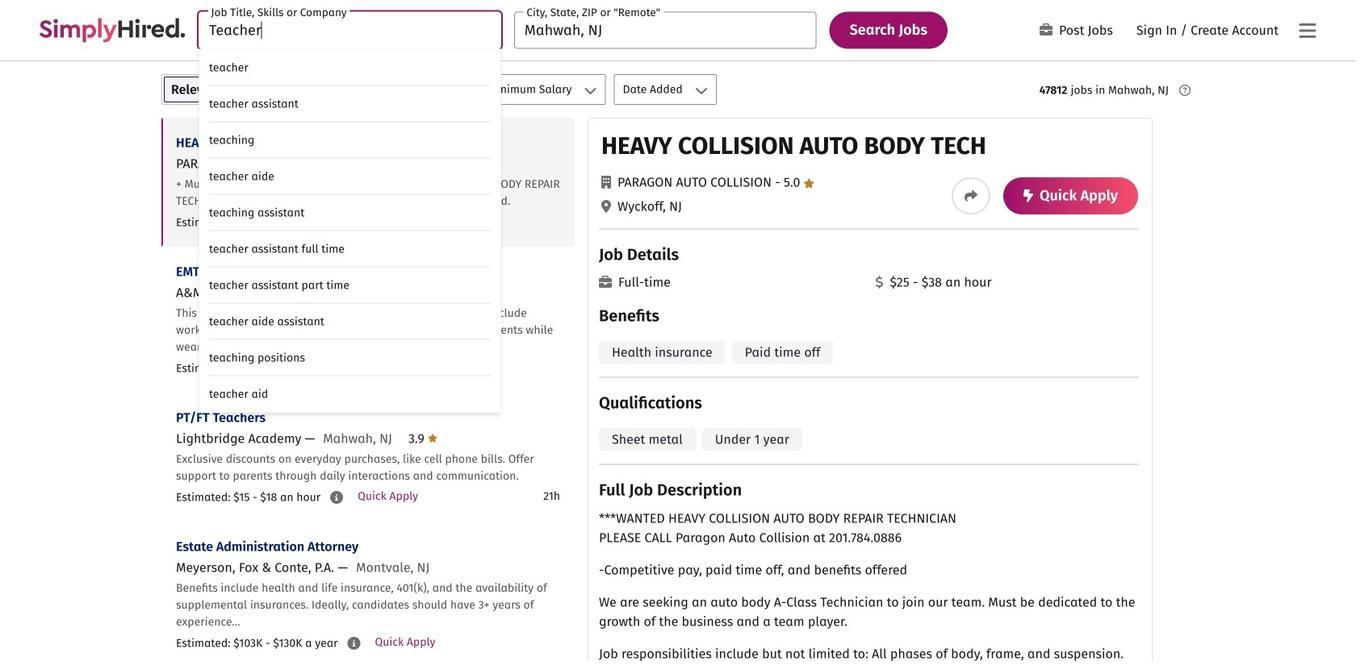Task type: vqa. For each thing, say whether or not it's contained in the screenshot.
building image
yes



Task type: locate. For each thing, give the bounding box(es) containing it.
None text field
[[514, 12, 817, 49]]

None field
[[199, 12, 501, 414], [514, 12, 817, 49], [199, 12, 501, 414], [514, 12, 817, 49]]

7 option from the top
[[199, 268, 500, 304]]

None text field
[[199, 12, 501, 49]]

option
[[199, 50, 500, 86], [199, 86, 500, 122], [199, 122, 500, 159], [199, 159, 500, 195], [199, 195, 500, 231], [199, 231, 500, 268], [199, 268, 500, 304], [199, 304, 500, 340], [199, 340, 500, 377], [199, 377, 500, 413]]

5 option from the top
[[199, 195, 500, 231]]

6 option from the top
[[199, 231, 500, 268]]

1 horizontal spatial star image
[[804, 179, 815, 188]]

5 out of 5 stars element inside heavy collision auto body tech element
[[772, 175, 815, 190]]

0 horizontal spatial 5 out of 5 stars element
[[432, 156, 452, 172]]

4 option from the top
[[199, 159, 500, 195]]

1 vertical spatial 5 out of 5 stars element
[[772, 175, 815, 190]]

0 vertical spatial star image
[[804, 179, 815, 188]]

job salary disclaimer image
[[348, 638, 360, 651]]

main menu image
[[1299, 21, 1316, 40]]

bolt lightning image
[[1024, 190, 1033, 203]]

job salary disclaimer image
[[330, 492, 343, 505]]

1 horizontal spatial 5 out of 5 stars element
[[772, 175, 815, 190]]

sponsored jobs disclaimer image
[[1179, 85, 1191, 96]]

star image
[[804, 179, 815, 188], [428, 432, 438, 445]]

list
[[161, 118, 575, 662]]

5 out of 5 stars element
[[432, 156, 452, 172], [772, 175, 815, 190]]

list box
[[199, 49, 501, 414]]

9 option from the top
[[199, 340, 500, 377]]

0 vertical spatial 5 out of 5 stars element
[[432, 156, 452, 172]]

1 vertical spatial star image
[[428, 432, 438, 445]]



Task type: describe. For each thing, give the bounding box(es) containing it.
3 option from the top
[[199, 122, 500, 159]]

3.9 out of 5 stars element
[[408, 431, 438, 447]]

8 option from the top
[[199, 304, 500, 340]]

dollar sign image
[[875, 276, 884, 289]]

1 option from the top
[[199, 50, 500, 86]]

briefcase image
[[1040, 23, 1053, 36]]

share this job image
[[965, 190, 978, 203]]

heavy collision auto body tech element
[[588, 118, 1153, 662]]

star image
[[442, 157, 452, 170]]

simplyhired logo image
[[39, 18, 186, 42]]

0 horizontal spatial star image
[[428, 432, 438, 445]]

building image
[[601, 176, 611, 189]]

location dot image
[[601, 200, 611, 213]]

2 option from the top
[[199, 86, 500, 122]]

10 option from the top
[[199, 377, 500, 413]]

briefcase image
[[599, 276, 612, 289]]



